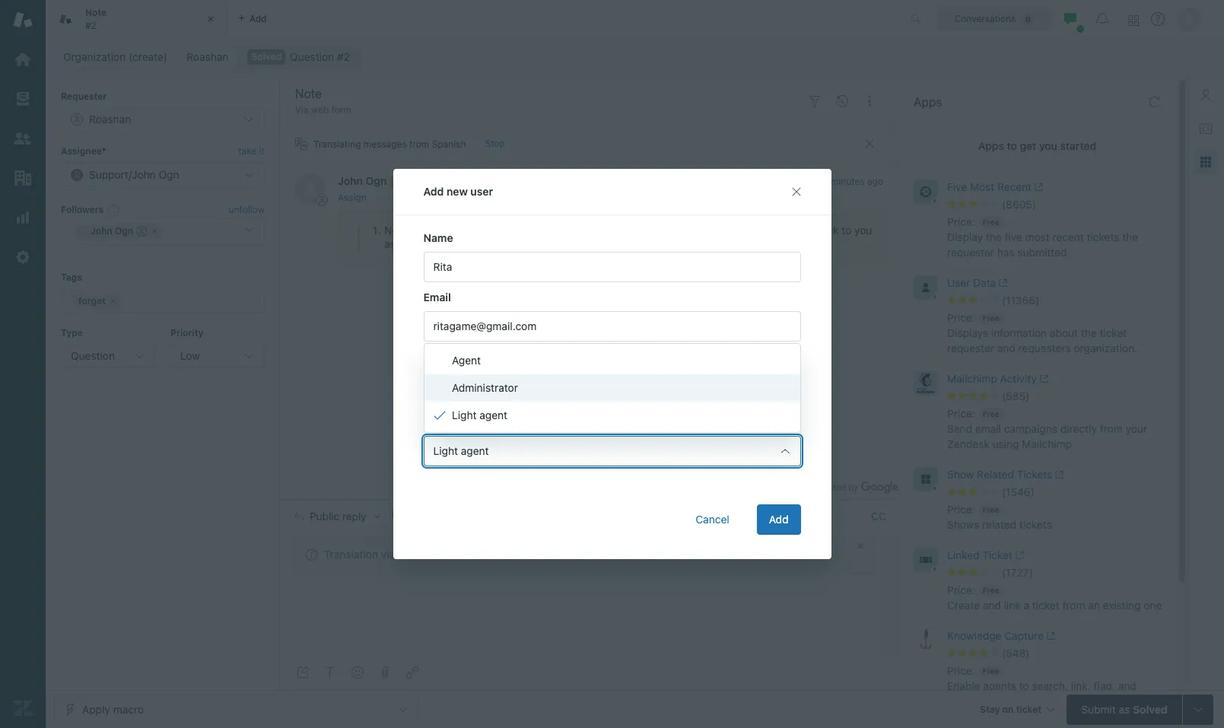 Task type: locate. For each thing, give the bounding box(es) containing it.
2 minutes ago
[[823, 176, 883, 187]]

1 requester from the top
[[947, 246, 994, 259]]

cancel button
[[683, 504, 742, 535]]

1 vertical spatial to
[[842, 223, 852, 236]]

(opens in a new tab) image up (1727)
[[1012, 551, 1024, 560]]

0 vertical spatial (opens in a new tab) image
[[1032, 183, 1043, 192]]

you right back
[[854, 223, 872, 236]]

5 free from the top
[[983, 586, 999, 595]]

light agent down staff member
[[452, 409, 507, 421]]

1 vertical spatial user
[[423, 350, 447, 363]]

1 vertical spatial mailchimp
[[1022, 437, 1072, 450]]

currently right the isn't
[[450, 548, 494, 561]]

organization.
[[1074, 342, 1138, 354]]

apps image
[[1200, 156, 1212, 168]]

0 vertical spatial light
[[452, 409, 476, 421]]

user left type
[[423, 350, 447, 363]]

and down information
[[997, 342, 1016, 354]]

email inside price: free send email campaigns directly from your zendesk using mailchimp
[[975, 422, 1001, 435]]

ago
[[867, 176, 883, 187]]

note this for later
[[384, 223, 470, 236]]

free inside price: free send email campaigns directly from your zendesk using mailchimp
[[983, 409, 999, 418]]

john
[[338, 175, 363, 187]]

tabs tab list
[[46, 0, 895, 38]]

add for add new user
[[423, 185, 444, 198]]

0 horizontal spatial email
[[398, 548, 424, 561]]

add inside "button"
[[769, 513, 789, 526]]

and left "link"
[[983, 599, 1001, 612]]

price: inside price: free create and link a ticket from an existing one
[[947, 583, 975, 596]]

add
[[423, 185, 444, 198], [769, 513, 789, 526]]

ogn
[[366, 175, 387, 187]]

1 vertical spatial add
[[769, 513, 789, 526]]

1 horizontal spatial you
[[1039, 139, 1057, 152]]

requester inside price: free display the five most recent tickets the requester has submitted
[[947, 246, 994, 259]]

(opens in a new tab) image for linked ticket
[[1012, 551, 1024, 560]]

low button
[[170, 344, 265, 368]]

note inside tabs tab list
[[85, 7, 107, 18]]

show related tickets
[[947, 468, 1052, 481]]

0 horizontal spatial the
[[986, 231, 1002, 243]]

3 price: from the top
[[947, 407, 975, 420]]

knowledge capture image
[[914, 628, 938, 653]]

light agent down role
[[433, 444, 489, 457]]

light agent button
[[423, 436, 801, 466]]

user
[[947, 276, 970, 289], [423, 350, 447, 363]]

user data image
[[914, 275, 938, 300]]

1 vertical spatial solved
[[1133, 703, 1168, 716]]

avatar image
[[295, 174, 326, 204]]

0 horizontal spatial get
[[796, 223, 812, 236]]

2 vertical spatial to
[[1019, 679, 1029, 692]]

related
[[982, 518, 1016, 531]]

tickets.
[[1046, 695, 1081, 707]]

price: for create
[[947, 583, 975, 596]]

1 vertical spatial light
[[433, 444, 458, 457]]

organizations image
[[13, 168, 33, 188]]

add for add
[[769, 513, 789, 526]]

0 vertical spatial and
[[997, 342, 1016, 354]]

mailchimp activity image
[[914, 371, 938, 396]]

related
[[977, 468, 1014, 481]]

requesters
[[1018, 342, 1071, 354]]

0 vertical spatial agent
[[479, 409, 507, 421]]

(opens in a new tab) image up (11366) on the right
[[996, 279, 1008, 288]]

(opens in a new tab) image for user data
[[996, 279, 1008, 288]]

0 vertical spatial solved
[[251, 51, 282, 62]]

free up display
[[983, 218, 999, 227]]

1 vertical spatial ticket
[[1032, 599, 1060, 612]]

Subject field
[[292, 84, 798, 103]]

from down search, in the bottom of the page
[[1020, 695, 1043, 707]]

0 vertical spatial get
[[1020, 139, 1036, 152]]

(opens in a new tab) image up (8605)
[[1032, 183, 1043, 192]]

1 horizontal spatial currently
[[548, 223, 592, 236]]

price: up create
[[947, 583, 975, 596]]

an
[[1088, 599, 1100, 612]]

ticket inside price: free displays information about the ticket requester and requesters organization.
[[1100, 326, 1127, 339]]

recent
[[997, 180, 1032, 193]]

5 price: from the top
[[947, 583, 975, 596]]

user inside dialog
[[423, 350, 447, 363]]

capture
[[1004, 629, 1044, 642]]

user
[[470, 185, 493, 198], [463, 371, 485, 384]]

(opens in a new tab) image inside five most recent link
[[1032, 183, 1043, 192]]

close image
[[203, 11, 218, 27]]

2 horizontal spatial (opens in a new tab) image
[[1032, 183, 1043, 192]]

and right flag,
[[1118, 679, 1136, 692]]

0 vertical spatial light agent
[[452, 409, 507, 421]]

1 horizontal spatial add
[[769, 513, 789, 526]]

1 horizontal spatial get
[[1020, 139, 1036, 152]]

add link (cmd k) image
[[406, 666, 418, 679]]

user type
[[423, 350, 473, 363]]

0 horizontal spatial you
[[854, 223, 872, 236]]

from left the spanish
[[409, 138, 429, 150]]

price: free displays information about the ticket requester and requesters organization.
[[947, 311, 1138, 354]]

(opens in a new tab) image up 4 stars. 548 reviews. element
[[1044, 632, 1055, 641]]

requester down display
[[947, 246, 994, 259]]

user inside 'link'
[[947, 276, 970, 289]]

you inside the 'we're currently experiencing unusually high traffic. we'll get back to you as soon as possible.'
[[854, 223, 872, 236]]

(opens in a new tab) image up 3 stars. 1546 reviews. "element"
[[1052, 470, 1064, 479]]

0 horizontal spatial add
[[423, 185, 444, 198]]

price: inside price: free display the five most recent tickets the requester has submitted
[[947, 215, 975, 228]]

get started image
[[13, 49, 33, 69]]

2 free from the top
[[983, 313, 999, 323]]

note up #2 on the left top of page
[[85, 7, 107, 18]]

3 free from the top
[[983, 409, 999, 418]]

soon
[[398, 237, 422, 250]]

(opens in a new tab) image inside knowledge capture link
[[1044, 632, 1055, 641]]

0 horizontal spatial as
[[384, 237, 395, 250]]

cancel
[[696, 513, 729, 526]]

0 horizontal spatial solved
[[251, 51, 282, 62]]

insert emojis image
[[351, 666, 364, 679]]

requester down displays
[[947, 342, 994, 354]]

and inside 'price: free enable agents to search, link, flag, and create articles from tickets.'
[[1118, 679, 1136, 692]]

linked ticket image
[[914, 548, 938, 572]]

price: up display
[[947, 215, 975, 228]]

create
[[947, 695, 978, 707]]

tab
[[46, 0, 228, 38]]

price: inside 'price: free enable agents to search, link, flag, and create articles from tickets.'
[[947, 664, 975, 677]]

email up using
[[975, 422, 1001, 435]]

1 vertical spatial currently
[[450, 548, 494, 561]]

1 free from the top
[[983, 218, 999, 227]]

price: up displays
[[947, 311, 975, 324]]

user right the 'new'
[[470, 185, 493, 198]]

as right the 'submit'
[[1119, 703, 1130, 716]]

(opens in a new tab) image inside the show related tickets 'link'
[[1052, 470, 1064, 479]]

add right cancel
[[769, 513, 789, 526]]

as down the note this for later
[[425, 237, 436, 250]]

1 horizontal spatial ticket
[[1100, 326, 1127, 339]]

0 vertical spatial requester
[[947, 246, 994, 259]]

agent inside option
[[479, 409, 507, 421]]

0 horizontal spatial ticket
[[1032, 599, 1060, 612]]

price: free shows related tickets
[[947, 503, 1052, 531]]

tickets right recent
[[1087, 231, 1119, 243]]

from inside price: free send email campaigns directly from your zendesk using mailchimp
[[1100, 422, 1123, 435]]

ticket
[[982, 548, 1012, 561]]

1 price: from the top
[[947, 215, 975, 228]]

0 vertical spatial ticket
[[1100, 326, 1127, 339]]

6 free from the top
[[983, 666, 999, 675]]

events image
[[836, 95, 848, 107]]

free up agents
[[983, 666, 999, 675]]

1 vertical spatial requester
[[947, 342, 994, 354]]

solved link
[[238, 46, 360, 68]]

free up using
[[983, 409, 999, 418]]

get up recent
[[1020, 139, 1036, 152]]

(8605)
[[1002, 198, 1036, 211]]

(opens in a new tab) image inside 'mailchimp activity' link
[[1037, 375, 1048, 384]]

2 vertical spatial (opens in a new tab) image
[[1044, 632, 1055, 641]]

0 horizontal spatial tickets
[[1019, 518, 1052, 531]]

2 vertical spatial and
[[1118, 679, 1136, 692]]

(opens in a new tab) image inside "user data" 'link'
[[996, 279, 1008, 288]]

ticket right "a"
[[1032, 599, 1060, 612]]

translation via email isn't currently supported. alert
[[293, 536, 875, 574]]

free up displays
[[983, 313, 999, 323]]

stop
[[485, 138, 505, 149]]

note up soon
[[384, 223, 408, 236]]

knowledge capture link
[[947, 628, 1140, 647]]

2 vertical spatial (opens in a new tab) image
[[1012, 551, 1024, 560]]

Name field
[[423, 252, 801, 282]]

translation via email isn't currently supported.
[[324, 548, 551, 561]]

role list box
[[423, 343, 801, 433]]

light down role
[[433, 444, 458, 457]]

add left the 'new'
[[423, 185, 444, 198]]

stop button
[[475, 132, 515, 156]]

currently right we're
[[548, 223, 592, 236]]

and for (548)
[[1118, 679, 1136, 692]]

free for related
[[983, 505, 999, 514]]

4 price: from the top
[[947, 503, 975, 516]]

and inside price: free displays information about the ticket requester and requesters organization.
[[997, 342, 1016, 354]]

ticket inside price: free create and link a ticket from an existing one
[[1032, 599, 1060, 612]]

price: inside price: free shows related tickets
[[947, 503, 975, 516]]

user left data
[[947, 276, 970, 289]]

1 horizontal spatial (opens in a new tab) image
[[1012, 551, 1024, 560]]

possible.
[[439, 237, 483, 250]]

free inside 'price: free enable agents to search, link, flag, and create articles from tickets.'
[[983, 666, 999, 675]]

from left 'your'
[[1100, 422, 1123, 435]]

currently inside the 'we're currently experiencing unusually high traffic. we'll get back to you as soon as possible.'
[[548, 223, 592, 236]]

(opens in a new tab) image for show related tickets
[[1052, 470, 1064, 479]]

the right recent
[[1122, 231, 1138, 243]]

(opens in a new tab) image
[[1037, 375, 1048, 384], [1052, 470, 1064, 479], [1044, 632, 1055, 641]]

user for user data
[[947, 276, 970, 289]]

light
[[452, 409, 476, 421], [433, 444, 458, 457]]

3 stars. 11366 reviews. element
[[947, 294, 1167, 307]]

free inside price: free display the five most recent tickets the requester has submitted
[[983, 218, 999, 227]]

6 price: from the top
[[947, 664, 975, 677]]

1 vertical spatial tickets
[[1019, 518, 1052, 531]]

1 horizontal spatial note
[[384, 223, 408, 236]]

0 vertical spatial apps
[[914, 95, 942, 109]]

price: for enable
[[947, 664, 975, 677]]

a
[[1024, 599, 1029, 612]]

question
[[71, 349, 115, 362]]

linked ticket
[[947, 548, 1012, 561]]

1 vertical spatial (opens in a new tab) image
[[996, 279, 1008, 288]]

1 horizontal spatial apps
[[978, 139, 1004, 152]]

price: up enable
[[947, 664, 975, 677]]

Public reply composer text field
[[288, 577, 880, 609]]

1 vertical spatial agent
[[461, 444, 489, 457]]

2 price: from the top
[[947, 311, 975, 324]]

unfollow
[[229, 204, 265, 215]]

0 horizontal spatial note
[[85, 7, 107, 18]]

0 horizontal spatial (opens in a new tab) image
[[996, 279, 1008, 288]]

note #2
[[85, 7, 107, 31]]

using
[[992, 437, 1019, 450]]

0 horizontal spatial to
[[842, 223, 852, 236]]

organization (create) button
[[53, 46, 177, 68]]

send
[[947, 422, 972, 435]]

free down ticket
[[983, 586, 999, 595]]

as
[[384, 237, 395, 250], [425, 237, 436, 250], [1119, 703, 1130, 716]]

free inside price: free shows related tickets
[[983, 505, 999, 514]]

you
[[1039, 139, 1057, 152], [854, 223, 872, 236]]

1 vertical spatial you
[[854, 223, 872, 236]]

4 stars. 585 reviews. element
[[947, 389, 1167, 403]]

4 free from the top
[[983, 505, 999, 514]]

get
[[1020, 139, 1036, 152], [796, 223, 812, 236]]

to inside the 'we're currently experiencing unusually high traffic. we'll get back to you as soon as possible.'
[[842, 223, 852, 236]]

to up recent
[[1007, 139, 1017, 152]]

1 vertical spatial email
[[398, 548, 424, 561]]

1 vertical spatial light agent
[[433, 444, 489, 457]]

3 stars. 1546 reviews. element
[[947, 485, 1167, 499]]

add new user
[[423, 185, 493, 198]]

1 horizontal spatial tickets
[[1087, 231, 1119, 243]]

2 minutes ago text field
[[823, 176, 883, 187]]

john ogn internal assign
[[338, 175, 422, 203]]

0 vertical spatial tickets
[[1087, 231, 1119, 243]]

priority
[[170, 327, 203, 338]]

tickets
[[1017, 468, 1052, 481]]

light inside popup button
[[433, 444, 458, 457]]

0 horizontal spatial currently
[[450, 548, 494, 561]]

the up has on the right top of page
[[986, 231, 1002, 243]]

internal
[[393, 178, 422, 187]]

data
[[973, 276, 996, 289]]

as left soon
[[384, 237, 395, 250]]

show related tickets image
[[914, 467, 938, 491]]

free inside price: free displays information about the ticket requester and requesters organization.
[[983, 313, 999, 323]]

ticket for a
[[1032, 599, 1060, 612]]

free up related
[[983, 505, 999, 514]]

1 vertical spatial (opens in a new tab) image
[[1052, 470, 1064, 479]]

0 vertical spatial note
[[85, 7, 107, 18]]

and inside price: free create and link a ticket from an existing one
[[983, 599, 1001, 612]]

get left back
[[796, 223, 812, 236]]

agent inside popup button
[[461, 444, 489, 457]]

assignee*
[[61, 146, 106, 157]]

to right back
[[842, 223, 852, 236]]

1 horizontal spatial the
[[1081, 326, 1097, 339]]

2 requester from the top
[[947, 342, 994, 354]]

mailchimp down displays
[[947, 372, 997, 385]]

1 horizontal spatial email
[[975, 422, 1001, 435]]

(opens in a new tab) image
[[1032, 183, 1043, 192], [996, 279, 1008, 288], [1012, 551, 1024, 560]]

this
[[411, 223, 429, 236]]

linked
[[947, 548, 980, 561]]

link
[[1004, 599, 1021, 612]]

Email field
[[423, 311, 801, 342]]

the up organization. at the top
[[1081, 326, 1097, 339]]

1 vertical spatial apps
[[978, 139, 1004, 152]]

1 vertical spatial and
[[983, 599, 1001, 612]]

mailchimp
[[947, 372, 997, 385], [1022, 437, 1072, 450]]

user down the agent
[[463, 371, 485, 384]]

take it button
[[238, 144, 265, 160]]

email
[[423, 291, 451, 304]]

organization (create)
[[63, 50, 167, 63]]

0 vertical spatial add
[[423, 185, 444, 198]]

via
[[295, 104, 309, 116]]

1 vertical spatial note
[[384, 223, 408, 236]]

1 horizontal spatial user
[[947, 276, 970, 289]]

(585)
[[1002, 389, 1029, 402]]

add attachment image
[[379, 666, 391, 679]]

agent down member
[[479, 409, 507, 421]]

0 vertical spatial email
[[975, 422, 1001, 435]]

1 vertical spatial user
[[463, 371, 485, 384]]

mailchimp down the campaigns
[[1022, 437, 1072, 450]]

solved right the 'submit'
[[1133, 703, 1168, 716]]

user for user type
[[423, 350, 447, 363]]

0 vertical spatial user
[[947, 276, 970, 289]]

free inside price: free create and link a ticket from an existing one
[[983, 586, 999, 595]]

0 horizontal spatial apps
[[914, 95, 942, 109]]

note for this
[[384, 223, 408, 236]]

tickets up linked ticket "link"
[[1019, 518, 1052, 531]]

1 horizontal spatial solved
[[1133, 703, 1168, 716]]

submitted
[[1017, 246, 1067, 259]]

from left the 'an'
[[1062, 599, 1085, 612]]

2 horizontal spatial to
[[1019, 679, 1029, 692]]

submit as solved
[[1081, 703, 1168, 716]]

ticket up organization. at the top
[[1100, 326, 1127, 339]]

note
[[85, 7, 107, 18], [384, 223, 408, 236]]

(opens in a new tab) image inside linked ticket "link"
[[1012, 551, 1024, 560]]

price: inside price: free displays information about the ticket requester and requesters organization.
[[947, 311, 975, 324]]

(opens in a new tab) image up 4 stars. 585 reviews. element
[[1037, 375, 1048, 384]]

to right agents
[[1019, 679, 1029, 692]]

light down "staff"
[[452, 409, 476, 421]]

knowledge image
[[1200, 122, 1212, 135]]

you left started
[[1039, 139, 1057, 152]]

show related tickets link
[[947, 467, 1140, 485]]

email right via
[[398, 548, 424, 561]]

for
[[431, 223, 445, 236]]

agents
[[983, 679, 1016, 692]]

agent down staff member
[[461, 444, 489, 457]]

free for the
[[983, 218, 999, 227]]

price: up send at the bottom of the page
[[947, 407, 975, 420]]

solved right roashan
[[251, 51, 282, 62]]

0 horizontal spatial mailchimp
[[947, 372, 997, 385]]

note for #2
[[85, 7, 107, 18]]

3 stars. 1727 reviews. element
[[947, 566, 1167, 580]]

free
[[983, 218, 999, 227], [983, 313, 999, 323], [983, 409, 999, 418], [983, 505, 999, 514], [983, 586, 999, 595], [983, 666, 999, 675]]

existing
[[1103, 599, 1141, 612]]

price: free send email campaigns directly from your zendesk using mailchimp
[[947, 407, 1147, 450]]

price: inside price: free send email campaigns directly from your zendesk using mailchimp
[[947, 407, 975, 420]]

price: up shows in the right of the page
[[947, 503, 975, 516]]

(548)
[[1002, 647, 1030, 660]]

0 vertical spatial currently
[[548, 223, 592, 236]]

0 horizontal spatial user
[[423, 350, 447, 363]]

0 vertical spatial (opens in a new tab) image
[[1037, 375, 1048, 384]]

recent
[[1053, 231, 1084, 243]]

type
[[61, 327, 83, 338]]

1 vertical spatial get
[[796, 223, 812, 236]]

one
[[1144, 599, 1162, 612]]

1 horizontal spatial mailchimp
[[1022, 437, 1072, 450]]

0 vertical spatial to
[[1007, 139, 1017, 152]]

price: for shows
[[947, 503, 975, 516]]



Task type: describe. For each thing, give the bounding box(es) containing it.
linked ticket link
[[947, 548, 1140, 566]]

translating messages from spanish
[[313, 138, 466, 150]]

it
[[259, 146, 265, 157]]

campaigns
[[1004, 422, 1057, 435]]

(opens in a new tab) image for knowledge capture
[[1044, 632, 1055, 641]]

translating
[[313, 138, 361, 150]]

tickets inside price: free shows related tickets
[[1019, 518, 1052, 531]]

secondary element
[[46, 42, 1224, 72]]

requester inside price: free displays information about the ticket requester and requesters organization.
[[947, 342, 994, 354]]

about
[[1050, 326, 1078, 339]]

submit
[[1081, 703, 1116, 716]]

end
[[442, 371, 460, 384]]

assign button
[[338, 191, 366, 204]]

search,
[[1032, 679, 1068, 692]]

mailchimp activity
[[947, 372, 1037, 385]]

0 vertical spatial user
[[470, 185, 493, 198]]

enable
[[947, 679, 980, 692]]

most
[[1025, 231, 1050, 243]]

link,
[[1071, 679, 1091, 692]]

ticket for the
[[1100, 326, 1127, 339]]

crossicon image
[[392, 510, 405, 523]]

five
[[947, 180, 967, 193]]

apps for apps to get you started
[[978, 139, 1004, 152]]

zendesk products image
[[1128, 15, 1139, 25]]

display
[[947, 231, 983, 243]]

displays
[[947, 326, 988, 339]]

supported.
[[497, 548, 551, 561]]

and for (11366)
[[997, 342, 1016, 354]]

#2
[[85, 19, 96, 31]]

customers image
[[13, 129, 33, 148]]

close image
[[856, 542, 865, 551]]

price: for send
[[947, 407, 975, 420]]

later
[[448, 223, 470, 236]]

0 vertical spatial mailchimp
[[947, 372, 997, 385]]

john ogn link
[[338, 175, 387, 187]]

member
[[468, 393, 509, 405]]

1 horizontal spatial as
[[425, 237, 436, 250]]

add new user dialog
[[393, 169, 831, 559]]

tickets inside price: free display the five most recent tickets the requester has submitted
[[1087, 231, 1119, 243]]

light agent inside 'light agent' popup button
[[433, 444, 489, 457]]

mailchimp activity link
[[947, 371, 1140, 389]]

light agent inside light agent option
[[452, 409, 507, 421]]

five most recent
[[947, 180, 1032, 193]]

staff member
[[442, 393, 509, 405]]

(create)
[[129, 50, 167, 63]]

we're
[[517, 223, 545, 236]]

unusually
[[661, 223, 707, 236]]

2 horizontal spatial the
[[1122, 231, 1138, 243]]

we're currently experiencing unusually high traffic. we'll get back to you as soon as possible.
[[384, 223, 872, 250]]

light agent option
[[424, 402, 800, 429]]

(1546)
[[1002, 485, 1035, 498]]

free for information
[[983, 313, 999, 323]]

price: for display
[[947, 215, 975, 228]]

name
[[423, 231, 453, 244]]

light inside option
[[452, 409, 476, 421]]

translation
[[324, 548, 378, 561]]

shows
[[947, 518, 979, 531]]

agent option
[[424, 347, 800, 374]]

we'll
[[769, 223, 793, 236]]

3 stars. 8605 reviews. element
[[947, 198, 1167, 211]]

(opens in a new tab) image for five most recent
[[1032, 183, 1043, 192]]

low
[[180, 349, 200, 362]]

five most recent link
[[947, 180, 1140, 198]]

has
[[997, 246, 1015, 259]]

price: free enable agents to search, link, flag, and create articles from tickets.
[[947, 664, 1136, 707]]

cc button
[[871, 510, 886, 523]]

staff
[[442, 393, 465, 405]]

traffic.
[[734, 223, 767, 236]]

organization
[[63, 50, 126, 63]]

the inside price: free displays information about the ticket requester and requesters organization.
[[1081, 326, 1097, 339]]

flag,
[[1094, 679, 1115, 692]]

back
[[815, 223, 839, 236]]

from inside 'price: free enable agents to search, link, flag, and create articles from tickets.'
[[1020, 695, 1043, 707]]

roashan
[[186, 50, 229, 63]]

take it
[[238, 146, 265, 157]]

show
[[947, 468, 974, 481]]

customer context image
[[1200, 89, 1212, 101]]

conversations button
[[938, 6, 1051, 31]]

articles
[[981, 695, 1017, 707]]

2 horizontal spatial as
[[1119, 703, 1130, 716]]

reporting image
[[13, 208, 33, 227]]

email inside 'alert'
[[398, 548, 424, 561]]

user data link
[[947, 275, 1140, 294]]

agent
[[452, 354, 480, 367]]

to inside 'price: free enable agents to search, link, flag, and create articles from tickets.'
[[1019, 679, 1029, 692]]

most
[[970, 180, 994, 193]]

views image
[[13, 89, 33, 109]]

apps for apps
[[914, 95, 942, 109]]

format text image
[[324, 666, 336, 679]]

spanish
[[432, 138, 466, 150]]

close modal image
[[790, 186, 802, 198]]

solved inside secondary element
[[251, 51, 282, 62]]

messages
[[364, 138, 407, 150]]

end user
[[442, 371, 485, 384]]

from inside price: free create and link a ticket from an existing one
[[1062, 599, 1085, 612]]

1 horizontal spatial to
[[1007, 139, 1017, 152]]

unfollow button
[[229, 203, 265, 217]]

free for email
[[983, 409, 999, 418]]

free for and
[[983, 586, 999, 595]]

zendesk support image
[[13, 10, 33, 30]]

mailchimp inside price: free send email campaigns directly from your zendesk using mailchimp
[[1022, 437, 1072, 450]]

administrator
[[452, 381, 518, 394]]

role
[[423, 415, 446, 428]]

draft mode image
[[297, 666, 309, 679]]

five most recent image
[[914, 180, 938, 204]]

tab containing note
[[46, 0, 228, 38]]

get help image
[[1151, 12, 1165, 26]]

user data
[[947, 276, 996, 289]]

knowledge
[[947, 629, 1002, 642]]

currently inside 'alert'
[[450, 548, 494, 561]]

information
[[991, 326, 1047, 339]]

type
[[450, 350, 473, 363]]

form
[[331, 104, 351, 116]]

apps to get you started
[[978, 139, 1096, 152]]

activity
[[1000, 372, 1037, 385]]

administrator option
[[424, 374, 800, 402]]

your
[[1126, 422, 1147, 435]]

4 stars. 548 reviews. element
[[947, 647, 1167, 660]]

directly
[[1060, 422, 1097, 435]]

(opens in a new tab) image for mailchimp activity
[[1037, 375, 1048, 384]]

main element
[[0, 0, 46, 728]]

admin image
[[13, 247, 33, 267]]

zendesk image
[[13, 698, 33, 718]]

knowledge capture
[[947, 629, 1044, 642]]

minutes
[[831, 176, 865, 187]]

get inside the 'we're currently experiencing unusually high traffic. we'll get back to you as soon as possible.'
[[796, 223, 812, 236]]

0 vertical spatial you
[[1039, 139, 1057, 152]]

free for agents
[[983, 666, 999, 675]]

price: for displays
[[947, 311, 975, 324]]



Task type: vqa. For each thing, say whether or not it's contained in the screenshot.
Close icon
yes



